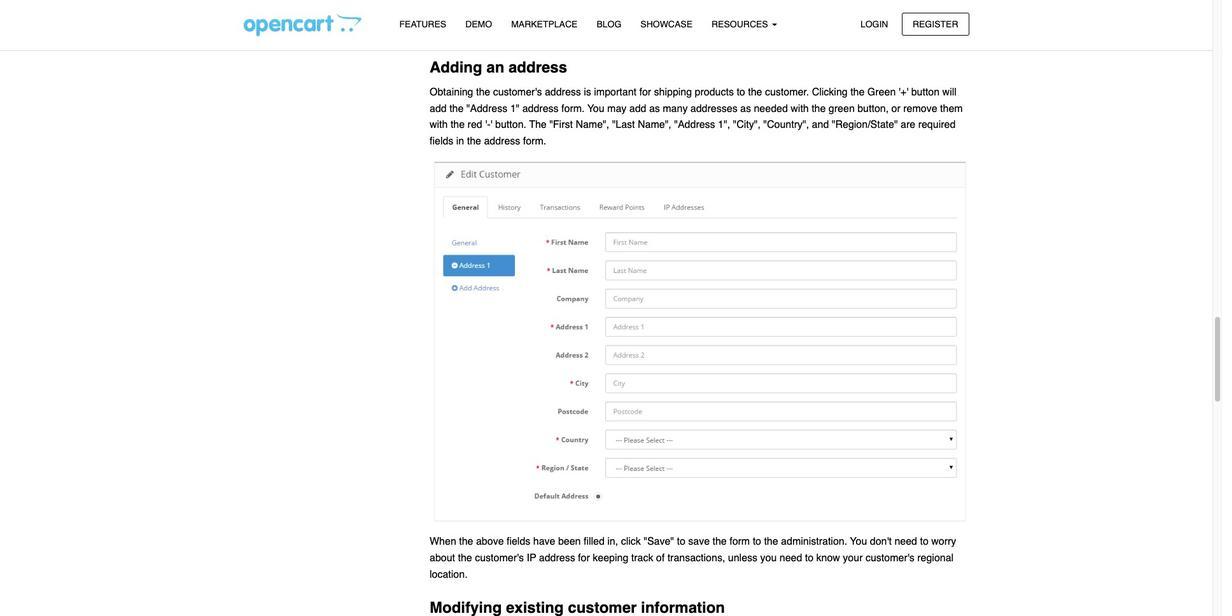 Task type: describe. For each thing, give the bounding box(es) containing it.
blog link
[[587, 13, 631, 36]]

addresses
[[690, 103, 737, 114]]

unless
[[728, 552, 757, 564]]

resources link
[[702, 13, 786, 36]]

1 horizontal spatial form.
[[561, 103, 585, 114]]

the down an
[[476, 87, 490, 98]]

"save"
[[644, 536, 674, 548]]

register
[[913, 19, 958, 29]]

been
[[558, 536, 581, 548]]

"region/state"
[[832, 119, 898, 131]]

2 as from the left
[[740, 103, 751, 114]]

2 name", from the left
[[638, 119, 671, 131]]

button,
[[857, 103, 889, 114]]

blog
[[597, 19, 621, 29]]

keeping
[[593, 552, 628, 564]]

click
[[621, 536, 641, 548]]

obtaining the customer's address is important for shipping products to the customer. clicking the green '+' button will add the "address 1" address form. you may add as many addresses as needed with the green button, or remove them with the red '-' button. the "first name", "last name", "address 1", "city", "country", and "region/state" are required fields in the address form.
[[430, 87, 963, 147]]

register link
[[902, 12, 969, 36]]

remove
[[903, 103, 937, 114]]

customers address image
[[430, 158, 969, 526]]

ip
[[527, 552, 536, 564]]

worry
[[931, 536, 956, 548]]

may
[[607, 103, 627, 114]]

address right an
[[509, 58, 567, 76]]

is
[[584, 87, 591, 98]]

red
[[468, 119, 482, 131]]

clicking
[[812, 87, 848, 98]]

customer's down above
[[475, 552, 524, 564]]

of
[[656, 552, 665, 564]]

the right about
[[458, 552, 472, 564]]

you inside when the above fields have been filled in, click "save" to save the form to the administration. you don't need to worry about the customer's ip address for keeping track of transactions, unless you need to know your customer's regional location.
[[850, 536, 867, 548]]

in,
[[607, 536, 618, 548]]

the right in
[[467, 136, 481, 147]]

in
[[456, 136, 464, 147]]

them
[[940, 103, 963, 114]]

above
[[476, 536, 504, 548]]

will
[[942, 87, 957, 98]]

an
[[486, 58, 504, 76]]

required
[[918, 119, 956, 131]]

for inside obtaining the customer's address is important for shipping products to the customer. clicking the green '+' button will add the "address 1" address form. you may add as many addresses as needed with the green button, or remove them with the red '-' button. the "first name", "last name", "address 1", "city", "country", and "region/state" are required fields in the address form.
[[639, 87, 651, 98]]

'
[[490, 119, 492, 131]]

the up you
[[764, 536, 778, 548]]

the up and at the top of page
[[812, 103, 826, 114]]

address down button.
[[484, 136, 520, 147]]

address inside when the above fields have been filled in, click "save" to save the form to the administration. you don't need to worry about the customer's ip address for keeping track of transactions, unless you need to know your customer's regional location.
[[539, 552, 575, 564]]

1 as from the left
[[649, 103, 660, 114]]

you
[[760, 552, 777, 564]]

when
[[430, 536, 456, 548]]

'-
[[485, 119, 490, 131]]

your
[[843, 552, 863, 564]]

0 horizontal spatial form.
[[523, 136, 546, 147]]

opencart - open source shopping cart solution image
[[243, 13, 361, 36]]

the up button,
[[850, 87, 865, 98]]

address up the
[[522, 103, 559, 114]]

green
[[829, 103, 855, 114]]

resources
[[712, 19, 771, 29]]

the
[[529, 119, 547, 131]]

features
[[399, 19, 446, 29]]

fields inside when the above fields have been filled in, click "save" to save the form to the administration. you don't need to worry about the customer's ip address for keeping track of transactions, unless you need to know your customer's regional location.
[[507, 536, 530, 548]]

marketplace
[[511, 19, 578, 29]]

administration.
[[781, 536, 847, 548]]

and
[[812, 119, 829, 131]]

needed
[[754, 103, 788, 114]]

the left form
[[713, 536, 727, 548]]

about
[[430, 552, 455, 564]]

1 horizontal spatial with
[[791, 103, 809, 114]]

obtaining
[[430, 87, 473, 98]]

customer.
[[765, 87, 809, 98]]

0 horizontal spatial with
[[430, 119, 448, 131]]

the right when
[[459, 536, 473, 548]]



Task type: locate. For each thing, give the bounding box(es) containing it.
address down been
[[539, 552, 575, 564]]

showcase
[[641, 19, 693, 29]]

fields up ip on the bottom left
[[507, 536, 530, 548]]

demo link
[[456, 13, 502, 36]]

as
[[649, 103, 660, 114], [740, 103, 751, 114]]

fields left in
[[430, 136, 453, 147]]

to left worry
[[920, 536, 929, 548]]

1 add from the left
[[430, 103, 447, 114]]

the down obtaining
[[449, 103, 464, 114]]

to down administration.
[[805, 552, 814, 564]]

2 add from the left
[[629, 103, 646, 114]]

or
[[891, 103, 901, 114]]

demo
[[465, 19, 492, 29]]

0 horizontal spatial name",
[[576, 119, 609, 131]]

customer's down don't
[[866, 552, 914, 564]]

save
[[688, 536, 710, 548]]

0 vertical spatial fields
[[430, 136, 453, 147]]

with down obtaining
[[430, 119, 448, 131]]

the
[[476, 87, 490, 98], [748, 87, 762, 98], [850, 87, 865, 98], [449, 103, 464, 114], [812, 103, 826, 114], [451, 119, 465, 131], [467, 136, 481, 147], [459, 536, 473, 548], [713, 536, 727, 548], [764, 536, 778, 548], [458, 552, 472, 564]]

for
[[639, 87, 651, 98], [578, 552, 590, 564]]

"country",
[[763, 119, 809, 131]]

0 vertical spatial for
[[639, 87, 651, 98]]

for down filled
[[578, 552, 590, 564]]

1 horizontal spatial fields
[[507, 536, 530, 548]]

0 vertical spatial "address
[[466, 103, 507, 114]]

button
[[911, 87, 940, 98]]

button.
[[495, 119, 526, 131]]

know
[[816, 552, 840, 564]]

the up in
[[451, 119, 465, 131]]

need right don't
[[895, 536, 917, 548]]

customer's inside obtaining the customer's address is important for shipping products to the customer. clicking the green '+' button will add the "address 1" address form. you may add as many addresses as needed with the green button, or remove them with the red '-' button. the "first name", "last name", "address 1", "city", "country", and "region/state" are required fields in the address form.
[[493, 87, 542, 98]]

are
[[901, 119, 915, 131]]

1 vertical spatial for
[[578, 552, 590, 564]]

form
[[730, 536, 750, 548]]

adding
[[430, 58, 482, 76]]

name", down 'many'
[[638, 119, 671, 131]]

1 horizontal spatial for
[[639, 87, 651, 98]]

form. down the
[[523, 136, 546, 147]]

with down customer.
[[791, 103, 809, 114]]

with
[[791, 103, 809, 114], [430, 119, 448, 131]]

when the above fields have been filled in, click "save" to save the form to the administration. you don't need to worry about the customer's ip address for keeping track of transactions, unless you need to know your customer's regional location.
[[430, 536, 956, 580]]

you down is
[[587, 103, 604, 114]]

add down obtaining
[[430, 103, 447, 114]]

as left 'many'
[[649, 103, 660, 114]]

to right form
[[753, 536, 761, 548]]

products
[[695, 87, 734, 98]]

"last
[[612, 119, 635, 131]]

1"
[[510, 103, 520, 114]]

0 vertical spatial need
[[895, 536, 917, 548]]

0 horizontal spatial fields
[[430, 136, 453, 147]]

important
[[594, 87, 636, 98]]

don't
[[870, 536, 892, 548]]

1 horizontal spatial add
[[629, 103, 646, 114]]

0 vertical spatial you
[[587, 103, 604, 114]]

1 vertical spatial you
[[850, 536, 867, 548]]

form.
[[561, 103, 585, 114], [523, 136, 546, 147]]

"city",
[[733, 119, 761, 131]]

customer's up 1"
[[493, 87, 542, 98]]

you
[[587, 103, 604, 114], [850, 536, 867, 548]]

regional
[[917, 552, 954, 564]]

"address down addresses
[[674, 119, 715, 131]]

login
[[860, 19, 888, 29]]

location.
[[430, 569, 468, 580]]

transactions,
[[667, 552, 725, 564]]

0 vertical spatial with
[[791, 103, 809, 114]]

1 vertical spatial "address
[[674, 119, 715, 131]]

1 vertical spatial with
[[430, 119, 448, 131]]

name", down may
[[576, 119, 609, 131]]

fields inside obtaining the customer's address is important for shipping products to the customer. clicking the green '+' button will add the "address 1" address form. you may add as many addresses as needed with the green button, or remove them with the red '-' button. the "first name", "last name", "address 1", "city", "country", and "region/state" are required fields in the address form.
[[430, 136, 453, 147]]

0 horizontal spatial you
[[587, 103, 604, 114]]

to right products
[[737, 87, 745, 98]]

0 horizontal spatial add
[[430, 103, 447, 114]]

1 horizontal spatial name",
[[638, 119, 671, 131]]

you inside obtaining the customer's address is important for shipping products to the customer. clicking the green '+' button will add the "address 1" address form. you may add as many addresses as needed with the green button, or remove them with the red '-' button. the "first name", "last name", "address 1", "city", "country", and "region/state" are required fields in the address form.
[[587, 103, 604, 114]]

1 name", from the left
[[576, 119, 609, 131]]

1 vertical spatial need
[[780, 552, 802, 564]]

"address up '-
[[466, 103, 507, 114]]

need right you
[[780, 552, 802, 564]]

many
[[663, 103, 688, 114]]

1 horizontal spatial need
[[895, 536, 917, 548]]

1 horizontal spatial you
[[850, 536, 867, 548]]

fields
[[430, 136, 453, 147], [507, 536, 530, 548]]

shipping
[[654, 87, 692, 98]]

as up "city",
[[740, 103, 751, 114]]

add
[[430, 103, 447, 114], [629, 103, 646, 114]]

add right may
[[629, 103, 646, 114]]

login link
[[850, 12, 899, 36]]

the up needed
[[748, 87, 762, 98]]

customers general image
[[430, 0, 969, 43]]

green
[[867, 87, 896, 98]]

for inside when the above fields have been filled in, click "save" to save the form to the administration. you don't need to worry about the customer's ip address for keeping track of transactions, unless you need to know your customer's regional location.
[[578, 552, 590, 564]]

adding an address
[[430, 58, 567, 76]]

to
[[737, 87, 745, 98], [677, 536, 685, 548], [753, 536, 761, 548], [920, 536, 929, 548], [805, 552, 814, 564]]

features link
[[390, 13, 456, 36]]

need
[[895, 536, 917, 548], [780, 552, 802, 564]]

0 horizontal spatial as
[[649, 103, 660, 114]]

marketplace link
[[502, 13, 587, 36]]

1 horizontal spatial "address
[[674, 119, 715, 131]]

0 horizontal spatial for
[[578, 552, 590, 564]]

have
[[533, 536, 555, 548]]

name",
[[576, 119, 609, 131], [638, 119, 671, 131]]

to inside obtaining the customer's address is important for shipping products to the customer. clicking the green '+' button will add the "address 1" address form. you may add as many addresses as needed with the green button, or remove them with the red '-' button. the "first name", "last name", "address 1", "city", "country", and "region/state" are required fields in the address form.
[[737, 87, 745, 98]]

filled
[[584, 536, 605, 548]]

"first
[[549, 119, 573, 131]]

1",
[[718, 119, 730, 131]]

showcase link
[[631, 13, 702, 36]]

track
[[631, 552, 653, 564]]

customer's
[[493, 87, 542, 98], [475, 552, 524, 564], [866, 552, 914, 564]]

form. up "first
[[561, 103, 585, 114]]

address left is
[[545, 87, 581, 98]]

0 vertical spatial form.
[[561, 103, 585, 114]]

to left save
[[677, 536, 685, 548]]

you up your
[[850, 536, 867, 548]]

address
[[509, 58, 567, 76], [545, 87, 581, 98], [522, 103, 559, 114], [484, 136, 520, 147], [539, 552, 575, 564]]

1 vertical spatial form.
[[523, 136, 546, 147]]

0 horizontal spatial "address
[[466, 103, 507, 114]]

'+'
[[899, 87, 908, 98]]

1 horizontal spatial as
[[740, 103, 751, 114]]

"address
[[466, 103, 507, 114], [674, 119, 715, 131]]

for left shipping
[[639, 87, 651, 98]]

1 vertical spatial fields
[[507, 536, 530, 548]]

0 horizontal spatial need
[[780, 552, 802, 564]]



Task type: vqa. For each thing, say whether or not it's contained in the screenshot.
the right You
yes



